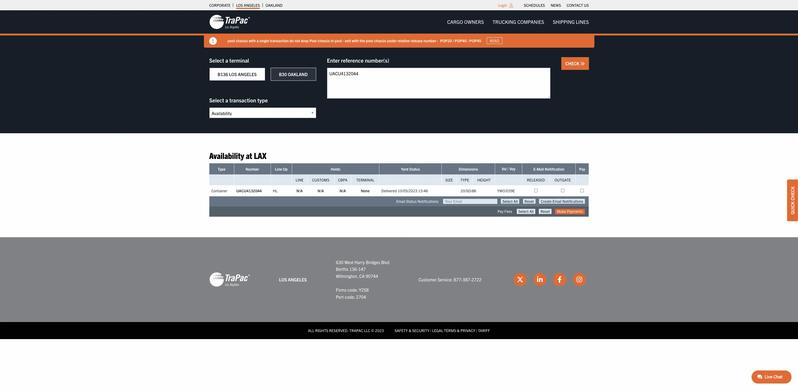 Task type: describe. For each thing, give the bounding box(es) containing it.
quick check link
[[788, 180, 799, 222]]

status for email
[[406, 199, 417, 204]]

release
[[411, 38, 423, 43]]

terms
[[444, 329, 456, 334]]

contact us link
[[567, 1, 589, 9]]

136-
[[350, 267, 359, 272]]

west
[[345, 260, 354, 265]]

at
[[246, 150, 252, 161]]

lines
[[576, 19, 589, 25]]

blvd
[[381, 260, 390, 265]]

enter reference number(s)
[[327, 57, 390, 64]]

1 vertical spatial los
[[229, 72, 237, 77]]

2722
[[472, 277, 482, 283]]

0 horizontal spatial /
[[453, 38, 454, 43]]

387-
[[463, 277, 472, 283]]

877-
[[454, 277, 463, 283]]

quick check
[[790, 187, 796, 215]]

pay for pay
[[580, 167, 586, 172]]

email status notifications
[[397, 199, 439, 204]]

transaction inside banner
[[270, 38, 289, 43]]

bridges
[[366, 260, 380, 265]]

customs
[[312, 178, 330, 183]]

enter
[[327, 57, 340, 64]]

line op
[[275, 167, 288, 172]]

1 horizontal spatial oakland
[[288, 72, 308, 77]]

login link
[[499, 3, 507, 8]]

vsl / voy
[[502, 167, 516, 172]]

read
[[490, 38, 500, 43]]

terminal
[[230, 57, 249, 64]]

1 los angeles image from the top
[[209, 14, 250, 30]]

1 - from the left
[[343, 38, 344, 43]]

banner containing cargo owners
[[0, 10, 799, 48]]

legal
[[432, 329, 443, 334]]

0 vertical spatial type
[[218, 167, 226, 172]]

los inside los angeles link
[[236, 3, 243, 8]]

menu bar containing schedules
[[521, 1, 592, 9]]

los angeles link
[[236, 1, 260, 9]]

all rights reserved. trapac llc © 2023
[[308, 329, 384, 334]]

schedules link
[[524, 1, 545, 9]]

delivered 10/05/2023 13:46
[[382, 189, 428, 194]]

cargo owners link
[[443, 17, 489, 27]]

select a terminal
[[209, 57, 249, 64]]

safety
[[395, 329, 408, 334]]

privacy
[[461, 329, 476, 334]]

0 vertical spatial code:
[[348, 288, 358, 293]]

news link
[[551, 1, 561, 9]]

voy
[[510, 167, 516, 172]]

number(s)
[[365, 57, 390, 64]]

fees
[[505, 209, 512, 214]]

cargo owners
[[447, 19, 484, 25]]

20/sd/86
[[461, 189, 476, 194]]

0 horizontal spatial oakland
[[266, 3, 283, 8]]

corporate link
[[209, 1, 231, 9]]

check inside button
[[566, 61, 581, 66]]

a inside banner
[[257, 38, 259, 43]]

trucking companies link
[[489, 17, 549, 27]]

b30 oakland
[[279, 72, 308, 77]]

dimensions
[[459, 167, 478, 172]]

notification
[[545, 167, 565, 172]]

2 | from the left
[[476, 329, 477, 334]]

light image
[[510, 3, 513, 8]]

reference
[[341, 57, 364, 64]]

us
[[584, 3, 589, 8]]

corporate
[[209, 3, 231, 8]]

1 vertical spatial check
[[790, 187, 796, 201]]

security
[[412, 329, 430, 334]]

b136
[[218, 72, 228, 77]]

yard
[[401, 167, 409, 172]]

released
[[527, 178, 545, 183]]

2 pool from the left
[[366, 38, 373, 43]]

menu bar containing cargo owners
[[443, 17, 594, 27]]

2 & from the left
[[457, 329, 460, 334]]

harry
[[355, 260, 365, 265]]

ywo/039e
[[498, 189, 515, 194]]

solid image
[[581, 62, 585, 66]]

size
[[446, 178, 453, 183]]

quick
[[790, 202, 796, 215]]

make
[[557, 209, 566, 214]]

1 vertical spatial code:
[[345, 295, 355, 300]]

customer service: 877-387-2722
[[419, 277, 482, 283]]

2 n/a from the left
[[318, 189, 324, 194]]

select for select a transaction type
[[209, 97, 224, 104]]

pay for pay fees
[[498, 209, 504, 214]]

oakland link
[[266, 1, 283, 9]]

e-
[[534, 167, 537, 172]]

wilmington,
[[336, 274, 358, 279]]

number
[[246, 167, 259, 172]]

owners
[[465, 19, 484, 25]]

safety & security | legal terms & privacy | tariff
[[395, 329, 490, 334]]

tariff link
[[478, 329, 490, 334]]



Task type: locate. For each thing, give the bounding box(es) containing it.
select a transaction type
[[209, 97, 268, 104]]

1 horizontal spatial check
[[790, 187, 796, 201]]

los angeles image
[[209, 14, 250, 30], [209, 273, 250, 288]]

safety & security link
[[395, 329, 430, 334]]

10/05/2023
[[398, 189, 418, 194]]

status
[[409, 167, 420, 172], [406, 199, 417, 204]]

0 horizontal spatial n/a
[[297, 189, 303, 194]]

oakland right los angeles link
[[266, 3, 283, 8]]

1 chassis from the left
[[236, 38, 248, 43]]

1 horizontal spatial pool
[[366, 38, 373, 43]]

0 horizontal spatial |
[[431, 329, 432, 334]]

/
[[453, 38, 454, 43], [468, 38, 469, 43], [508, 167, 509, 172]]

| left the "tariff"
[[476, 329, 477, 334]]

customer
[[419, 277, 437, 283]]

1 horizontal spatial -
[[437, 38, 439, 43]]

relative
[[398, 38, 410, 43]]

0 horizontal spatial -
[[343, 38, 344, 43]]

vsl
[[502, 167, 507, 172]]

status for yard
[[409, 167, 420, 172]]

code: right port
[[345, 295, 355, 300]]

footer
[[0, 238, 799, 340]]

b136 los angeles
[[218, 72, 257, 77]]

1 vertical spatial type
[[461, 178, 470, 183]]

e-mail notification
[[534, 167, 565, 172]]

footer containing 630 west harry bridges blvd
[[0, 238, 799, 340]]

1 vertical spatial los angeles image
[[209, 273, 250, 288]]

2 vertical spatial los
[[279, 277, 287, 283]]

2 - from the left
[[437, 38, 439, 43]]

type
[[218, 167, 226, 172], [461, 178, 470, 183]]

shipping lines link
[[549, 17, 594, 27]]

1 horizontal spatial /
[[468, 38, 469, 43]]

availability at lax
[[209, 150, 267, 161]]

with
[[249, 38, 256, 43], [352, 38, 359, 43]]

transaction left type
[[230, 97, 256, 104]]

holds
[[331, 167, 341, 172]]

0 vertical spatial status
[[409, 167, 420, 172]]

llc
[[364, 329, 371, 334]]

shipping lines
[[553, 19, 589, 25]]

number
[[424, 38, 437, 43]]

0 horizontal spatial &
[[409, 329, 412, 334]]

firms
[[336, 288, 347, 293]]

1 vertical spatial select
[[209, 97, 224, 104]]

transaction
[[270, 38, 289, 43], [230, 97, 256, 104]]

legal terms & privacy link
[[432, 329, 476, 334]]

a down b136
[[225, 97, 228, 104]]

- right number
[[437, 38, 439, 43]]

login
[[499, 3, 507, 8]]

line for line
[[296, 178, 304, 183]]

3 n/a from the left
[[340, 189, 346, 194]]

firms code:  y258 port code:  2704
[[336, 288, 369, 300]]

1 vertical spatial line
[[296, 178, 304, 183]]

None checkbox
[[535, 189, 538, 193], [561, 189, 565, 193], [581, 189, 584, 193], [535, 189, 538, 193], [561, 189, 565, 193], [581, 189, 584, 193]]

line left op
[[275, 167, 282, 172]]

select for select a terminal
[[209, 57, 224, 64]]

0 vertical spatial select
[[209, 57, 224, 64]]

type down dimensions
[[461, 178, 470, 183]]

0 horizontal spatial pool
[[228, 38, 235, 43]]

delivered
[[382, 189, 397, 194]]

type down availability
[[218, 167, 226, 172]]

pop20
[[440, 38, 452, 43]]

- left exit
[[343, 38, 344, 43]]

1 horizontal spatial los angeles
[[279, 277, 307, 283]]

1 n/a from the left
[[297, 189, 303, 194]]

pay fees
[[498, 209, 512, 214]]

los
[[236, 3, 243, 8], [229, 72, 237, 77], [279, 277, 287, 283]]

0 vertical spatial a
[[257, 38, 259, 43]]

0 vertical spatial check
[[566, 61, 581, 66]]

1 vertical spatial pay
[[498, 209, 504, 214]]

oakland right b30 on the left of the page
[[288, 72, 308, 77]]

berths
[[336, 267, 349, 272]]

contact us
[[567, 3, 589, 8]]

0 horizontal spatial transaction
[[230, 97, 256, 104]]

read link
[[487, 37, 503, 44]]

0 vertical spatial pay
[[580, 167, 586, 172]]

menu bar
[[521, 1, 592, 9], [443, 17, 594, 27]]

1 horizontal spatial transaction
[[270, 38, 289, 43]]

terminal
[[356, 178, 375, 183]]

1 horizontal spatial |
[[476, 329, 477, 334]]

1 select from the top
[[209, 57, 224, 64]]

payments
[[567, 209, 583, 214]]

in
[[331, 38, 334, 43]]

a
[[257, 38, 259, 43], [225, 57, 228, 64], [225, 97, 228, 104]]

2 vertical spatial a
[[225, 97, 228, 104]]

a left single
[[257, 38, 259, 43]]

2 horizontal spatial chassis
[[374, 38, 386, 43]]

& right safety
[[409, 329, 412, 334]]

height
[[478, 178, 491, 183]]

drop
[[301, 38, 309, 43]]

pool
[[228, 38, 235, 43], [366, 38, 373, 43]]

1 vertical spatial angeles
[[238, 72, 257, 77]]

1 vertical spatial los angeles
[[279, 277, 307, 283]]

availability
[[209, 150, 244, 161]]

/ right the vsl
[[508, 167, 509, 172]]

1 vertical spatial menu bar
[[443, 17, 594, 27]]

line left the customs
[[296, 178, 304, 183]]

shipping
[[553, 19, 575, 25]]

0 vertical spatial oakland
[[266, 3, 283, 8]]

line for line op
[[275, 167, 282, 172]]

0 horizontal spatial los angeles
[[236, 3, 260, 8]]

select down b136
[[209, 97, 224, 104]]

trucking companies
[[493, 19, 545, 25]]

yard
[[335, 38, 342, 43]]

2 with from the left
[[352, 38, 359, 43]]

1 vertical spatial transaction
[[230, 97, 256, 104]]

make payments
[[557, 209, 583, 214]]

chassis left in
[[318, 38, 330, 43]]

/ left pop40
[[453, 38, 454, 43]]

reserved.
[[329, 329, 349, 334]]

1 | from the left
[[431, 329, 432, 334]]

none
[[361, 189, 370, 194]]

pop40
[[455, 38, 467, 43]]

&
[[409, 329, 412, 334], [457, 329, 460, 334]]

lax
[[254, 150, 267, 161]]

1 horizontal spatial pay
[[580, 167, 586, 172]]

type
[[258, 97, 268, 104]]

service:
[[438, 277, 453, 283]]

2 horizontal spatial /
[[508, 167, 509, 172]]

status right the email
[[406, 199, 417, 204]]

ca
[[359, 274, 365, 279]]

notifications
[[418, 199, 439, 204]]

not
[[295, 38, 300, 43]]

2 select from the top
[[209, 97, 224, 104]]

yard status
[[401, 167, 420, 172]]

0 vertical spatial transaction
[[270, 38, 289, 43]]

pool right solid icon on the left top
[[228, 38, 235, 43]]

under
[[387, 38, 397, 43]]

/ left pop45
[[468, 38, 469, 43]]

2 los angeles image from the top
[[209, 273, 250, 288]]

630 west harry bridges blvd berths 136-147 wilmington, ca 90744
[[336, 260, 390, 279]]

13:46
[[418, 189, 428, 194]]

1 horizontal spatial n/a
[[318, 189, 324, 194]]

rights
[[315, 329, 328, 334]]

the
[[360, 38, 365, 43]]

©
[[371, 329, 375, 334]]

1 horizontal spatial with
[[352, 38, 359, 43]]

op
[[283, 167, 288, 172]]

3 chassis from the left
[[374, 38, 386, 43]]

1 horizontal spatial chassis
[[318, 38, 330, 43]]

0 horizontal spatial pay
[[498, 209, 504, 214]]

trapac
[[350, 329, 363, 334]]

b30
[[279, 72, 287, 77]]

Your Email email field
[[443, 199, 498, 204]]

a for terminal
[[225, 57, 228, 64]]

pool
[[310, 38, 317, 43]]

1 vertical spatial oakland
[[288, 72, 308, 77]]

pool right the on the left top of the page
[[366, 38, 373, 43]]

a for transaction
[[225, 97, 228, 104]]

2 horizontal spatial n/a
[[340, 189, 346, 194]]

0 horizontal spatial check
[[566, 61, 581, 66]]

& right terms
[[457, 329, 460, 334]]

0 horizontal spatial with
[[249, 38, 256, 43]]

transaction left "do"
[[270, 38, 289, 43]]

status right yard
[[409, 167, 420, 172]]

2704
[[356, 295, 366, 300]]

1 horizontal spatial &
[[457, 329, 460, 334]]

menu bar down light icon
[[443, 17, 594, 27]]

0 vertical spatial angeles
[[244, 3, 260, 8]]

outgate
[[555, 178, 571, 183]]

|
[[431, 329, 432, 334], [476, 329, 477, 334]]

1 & from the left
[[409, 329, 412, 334]]

Enter reference number(s) text field
[[327, 68, 551, 99]]

0 horizontal spatial type
[[218, 167, 226, 172]]

y258
[[359, 288, 369, 293]]

menu bar up 'shipping'
[[521, 1, 592, 9]]

| left the legal
[[431, 329, 432, 334]]

90744
[[366, 274, 378, 279]]

banner
[[0, 10, 799, 48]]

1 horizontal spatial line
[[296, 178, 304, 183]]

n/a down cbpa
[[340, 189, 346, 194]]

companies
[[518, 19, 545, 25]]

trucking
[[493, 19, 517, 25]]

0 horizontal spatial chassis
[[236, 38, 248, 43]]

single
[[260, 38, 269, 43]]

0 vertical spatial los
[[236, 3, 243, 8]]

0 horizontal spatial line
[[275, 167, 282, 172]]

tariff
[[478, 329, 490, 334]]

check button
[[562, 57, 589, 70]]

2023
[[375, 329, 384, 334]]

code: up 2704
[[348, 288, 358, 293]]

solid image
[[209, 37, 217, 45]]

0 vertical spatial menu bar
[[521, 1, 592, 9]]

1 pool from the left
[[228, 38, 235, 43]]

pool chassis with a single transaction  do not drop pool chassis in yard -  exit with the pool chassis under relative release number -  pop20 / pop40 / pop45
[[228, 38, 482, 43]]

container
[[212, 189, 227, 194]]

1 horizontal spatial type
[[461, 178, 470, 183]]

select up b136
[[209, 57, 224, 64]]

2 chassis from the left
[[318, 38, 330, 43]]

None button
[[501, 199, 520, 204], [523, 199, 536, 204], [540, 199, 585, 204], [517, 209, 536, 214], [539, 209, 552, 214], [501, 199, 520, 204], [523, 199, 536, 204], [540, 199, 585, 204], [517, 209, 536, 214], [539, 209, 552, 214]]

0 vertical spatial los angeles
[[236, 3, 260, 8]]

2 vertical spatial angeles
[[288, 277, 307, 283]]

1 vertical spatial status
[[406, 199, 417, 204]]

a left terminal
[[225, 57, 228, 64]]

0 vertical spatial line
[[275, 167, 282, 172]]

chassis left under on the top of page
[[374, 38, 386, 43]]

with left single
[[249, 38, 256, 43]]

n/a right hl
[[297, 189, 303, 194]]

n/a down the customs
[[318, 189, 324, 194]]

chassis up terminal
[[236, 38, 248, 43]]

0 vertical spatial los angeles image
[[209, 14, 250, 30]]

with left the on the left top of the page
[[352, 38, 359, 43]]

1 with from the left
[[249, 38, 256, 43]]

1 vertical spatial a
[[225, 57, 228, 64]]



Task type: vqa. For each thing, say whether or not it's contained in the screenshot.
block 09
no



